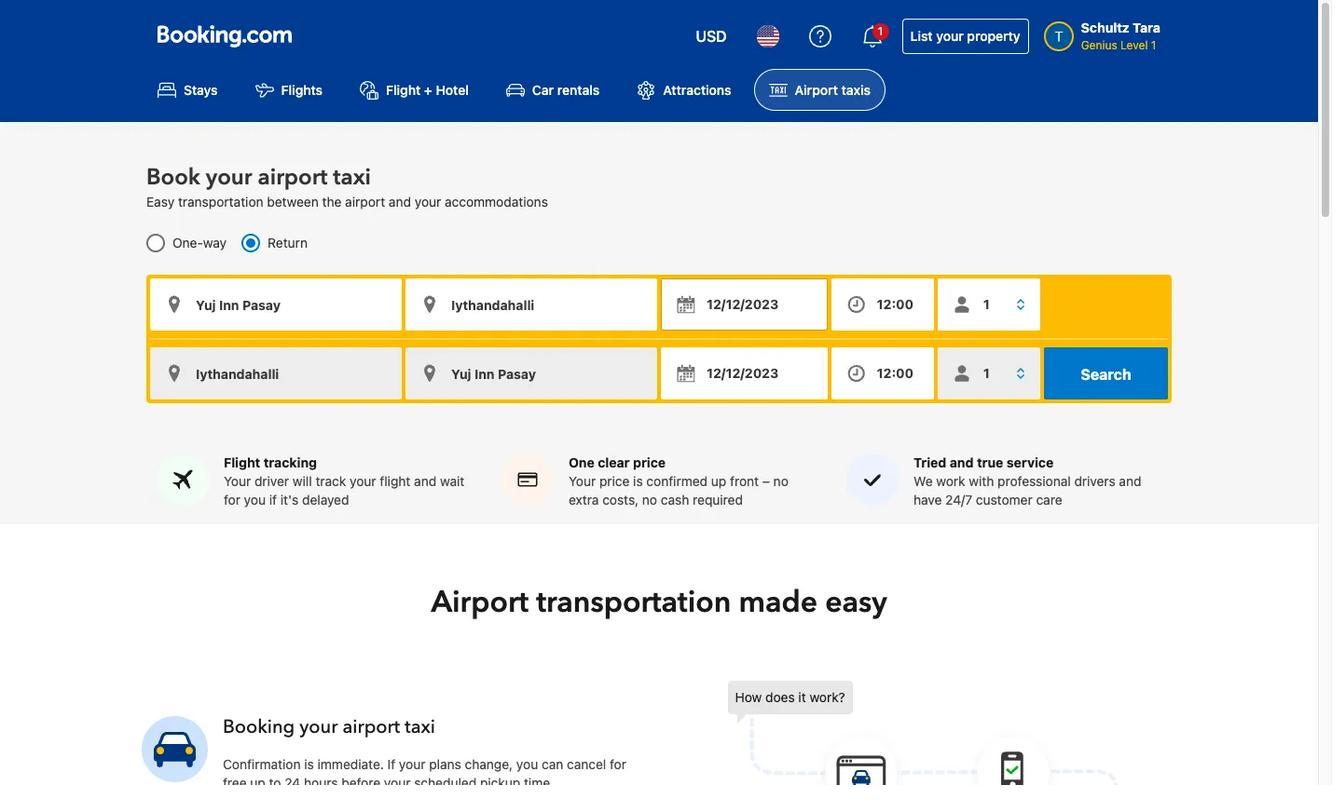 Task type: locate. For each thing, give the bounding box(es) containing it.
is up hours
[[304, 757, 314, 773]]

clear
[[598, 455, 630, 470]]

1 your from the left
[[224, 473, 251, 489]]

airport
[[258, 162, 328, 193], [345, 194, 385, 210], [343, 715, 400, 740]]

12:00
[[877, 297, 914, 313], [877, 366, 914, 382]]

it's
[[280, 492, 299, 508]]

between
[[267, 194, 319, 210]]

24/7
[[946, 492, 972, 508]]

for inside flight tracking your driver will track your flight and wait for you if it's delayed
[[224, 492, 240, 508]]

your inside one clear price your price is confirmed up front – no extra costs, no cash required
[[569, 473, 596, 489]]

1 horizontal spatial you
[[516, 757, 538, 773]]

1 vertical spatial up
[[250, 775, 266, 786]]

level
[[1121, 38, 1148, 52]]

you left the if
[[244, 492, 266, 508]]

airport taxis link
[[754, 69, 886, 111]]

0 vertical spatial is
[[633, 473, 643, 489]]

0 horizontal spatial taxi
[[333, 162, 371, 193]]

0 vertical spatial transportation
[[178, 194, 263, 210]]

no left the cash at bottom
[[642, 492, 657, 508]]

cash
[[661, 492, 689, 508]]

1 vertical spatial price
[[599, 473, 630, 489]]

1 vertical spatial you
[[516, 757, 538, 773]]

true
[[977, 455, 1004, 470]]

and inside book your airport taxi easy transportation between the airport and your accommodations
[[389, 194, 411, 210]]

12:00 button for first 12/12/2023 "button"
[[831, 279, 934, 331]]

you
[[244, 492, 266, 508], [516, 757, 538, 773]]

no
[[774, 473, 789, 489], [642, 492, 657, 508]]

no right –
[[774, 473, 789, 489]]

airport for airport taxis
[[795, 82, 838, 98]]

0 horizontal spatial for
[[224, 492, 240, 508]]

car rentals
[[532, 82, 600, 98]]

1 12/12/2023 from the top
[[707, 297, 779, 313]]

1 left list
[[878, 24, 883, 38]]

will
[[293, 473, 312, 489]]

0 vertical spatial airport
[[258, 162, 328, 193]]

way
[[203, 235, 227, 251]]

work?
[[810, 690, 845, 705]]

2 12/12/2023 from the top
[[707, 366, 779, 382]]

flight for flight tracking your driver will track your flight and wait for you if it's delayed
[[224, 455, 260, 470]]

taxi up the
[[333, 162, 371, 193]]

flight
[[386, 82, 421, 98], [224, 455, 260, 470]]

1
[[878, 24, 883, 38], [1151, 38, 1156, 52]]

search button
[[1044, 348, 1168, 400]]

1 vertical spatial is
[[304, 757, 314, 773]]

flight for flight + hotel
[[386, 82, 421, 98]]

1 horizontal spatial price
[[633, 455, 666, 470]]

your right track
[[350, 473, 376, 489]]

0 vertical spatial no
[[774, 473, 789, 489]]

1 vertical spatial taxi
[[405, 715, 435, 740]]

1 vertical spatial for
[[610, 757, 627, 773]]

1 inside button
[[878, 24, 883, 38]]

flight left +
[[386, 82, 421, 98]]

your down one
[[569, 473, 596, 489]]

transportation
[[178, 194, 263, 210], [536, 582, 731, 623]]

taxi up the confirmation is immediate. if your plans change, you can cancel for free up to 24 hours before your scheduled pickup time
[[405, 715, 435, 740]]

1 vertical spatial airport
[[431, 582, 529, 623]]

12/12/2023 button
[[661, 279, 828, 331], [661, 348, 828, 400]]

airport up between
[[258, 162, 328, 193]]

confirmed
[[646, 473, 708, 489]]

1 12:00 button from the top
[[831, 279, 934, 331]]

12/12/2023
[[707, 297, 779, 313], [707, 366, 779, 382]]

0 horizontal spatial your
[[224, 473, 251, 489]]

1 horizontal spatial airport
[[795, 82, 838, 98]]

airport right the
[[345, 194, 385, 210]]

property
[[967, 28, 1021, 44]]

easy
[[825, 582, 887, 623]]

list
[[911, 28, 933, 44]]

1 horizontal spatial up
[[711, 473, 727, 489]]

1 horizontal spatial 1
[[1151, 38, 1156, 52]]

for inside the confirmation is immediate. if your plans change, you can cancel for free up to 24 hours before your scheduled pickup time
[[610, 757, 627, 773]]

price up confirmed
[[633, 455, 666, 470]]

0 horizontal spatial 1
[[878, 24, 883, 38]]

your left the driver
[[224, 473, 251, 489]]

confirmation is immediate. if your plans change, you can cancel for free up to 24 hours before your scheduled pickup time
[[223, 757, 627, 786]]

1 horizontal spatial your
[[569, 473, 596, 489]]

0 vertical spatial airport
[[795, 82, 838, 98]]

1 vertical spatial no
[[642, 492, 657, 508]]

with
[[969, 473, 994, 489]]

0 vertical spatial 12/12/2023 button
[[661, 279, 828, 331]]

and right the
[[389, 194, 411, 210]]

1 vertical spatial 12:00
[[877, 366, 914, 382]]

your
[[224, 473, 251, 489], [569, 473, 596, 489]]

tried and true service we work with professional drivers and have 24/7 customer care
[[914, 455, 1142, 508]]

2 12:00 button from the top
[[831, 348, 934, 400]]

up inside one clear price your price is confirmed up front – no extra costs, no cash required
[[711, 473, 727, 489]]

up
[[711, 473, 727, 489], [250, 775, 266, 786]]

pickup
[[480, 775, 520, 786]]

0 vertical spatial for
[[224, 492, 240, 508]]

booking airport taxi image
[[728, 681, 1119, 786], [142, 717, 208, 783]]

0 horizontal spatial no
[[642, 492, 657, 508]]

0 horizontal spatial up
[[250, 775, 266, 786]]

up inside the confirmation is immediate. if your plans change, you can cancel for free up to 24 hours before your scheduled pickup time
[[250, 775, 266, 786]]

0 horizontal spatial is
[[304, 757, 314, 773]]

flight inside flight tracking your driver will track your flight and wait for you if it's delayed
[[224, 455, 260, 470]]

1 12:00 from the top
[[877, 297, 914, 313]]

1 vertical spatial 12/12/2023
[[707, 366, 779, 382]]

1 vertical spatial flight
[[224, 455, 260, 470]]

airport
[[795, 82, 838, 98], [431, 582, 529, 623]]

2 your from the left
[[569, 473, 596, 489]]

1 horizontal spatial no
[[774, 473, 789, 489]]

0 horizontal spatial you
[[244, 492, 266, 508]]

extra
[[569, 492, 599, 508]]

you up the time
[[516, 757, 538, 773]]

0 vertical spatial up
[[711, 473, 727, 489]]

airport transportation made easy
[[431, 582, 887, 623]]

book
[[146, 162, 200, 193]]

taxi for book
[[333, 162, 371, 193]]

0 horizontal spatial transportation
[[178, 194, 263, 210]]

is inside the confirmation is immediate. if your plans change, you can cancel for free up to 24 hours before your scheduled pickup time
[[304, 757, 314, 773]]

0 horizontal spatial flight
[[224, 455, 260, 470]]

airport up if
[[343, 715, 400, 740]]

1 button
[[850, 14, 895, 59]]

schultz tara genius level 1
[[1081, 20, 1161, 52]]

1 vertical spatial 12/12/2023 button
[[661, 348, 828, 400]]

flight + hotel
[[386, 82, 469, 98]]

taxi
[[333, 162, 371, 193], [405, 715, 435, 740]]

1 vertical spatial 12:00 button
[[831, 348, 934, 400]]

is up costs,
[[633, 473, 643, 489]]

1 horizontal spatial is
[[633, 473, 643, 489]]

the
[[322, 194, 342, 210]]

airport for booking
[[343, 715, 400, 740]]

12:00 for '12:00' button corresponding to 1st 12/12/2023 "button" from the bottom
[[877, 366, 914, 382]]

for right cancel
[[610, 757, 627, 773]]

and left wait
[[414, 473, 437, 489]]

flight up the driver
[[224, 455, 260, 470]]

car
[[532, 82, 554, 98]]

taxi inside book your airport taxi easy transportation between the airport and your accommodations
[[333, 162, 371, 193]]

1 horizontal spatial transportation
[[536, 582, 731, 623]]

1 horizontal spatial taxi
[[405, 715, 435, 740]]

for
[[224, 492, 240, 508], [610, 757, 627, 773]]

drivers
[[1074, 473, 1116, 489]]

list your property link
[[902, 19, 1029, 54]]

1 horizontal spatial flight
[[386, 82, 421, 98]]

made
[[739, 582, 818, 623]]

up down confirmation at the bottom left
[[250, 775, 266, 786]]

0 vertical spatial 12/12/2023
[[707, 297, 779, 313]]

airport for book
[[258, 162, 328, 193]]

your inside flight tracking your driver will track your flight and wait for you if it's delayed
[[224, 473, 251, 489]]

is
[[633, 473, 643, 489], [304, 757, 314, 773]]

0 vertical spatial 12:00 button
[[831, 279, 934, 331]]

1 down "tara"
[[1151, 38, 1156, 52]]

airport for airport transportation made easy
[[431, 582, 529, 623]]

price
[[633, 455, 666, 470], [599, 473, 630, 489]]

rentals
[[557, 82, 600, 98]]

1 horizontal spatial for
[[610, 757, 627, 773]]

for left the if
[[224, 492, 240, 508]]

confirmation
[[223, 757, 301, 773]]

return
[[268, 235, 308, 251]]

2 vertical spatial airport
[[343, 715, 400, 740]]

tried
[[914, 455, 947, 470]]

price down clear
[[599, 473, 630, 489]]

0 vertical spatial you
[[244, 492, 266, 508]]

flight tracking your driver will track your flight and wait for you if it's delayed
[[224, 455, 465, 508]]

service
[[1007, 455, 1054, 470]]

2 12:00 from the top
[[877, 366, 914, 382]]

0 horizontal spatial airport
[[431, 582, 529, 623]]

12:00 button
[[831, 279, 934, 331], [831, 348, 934, 400]]

0 vertical spatial taxi
[[333, 162, 371, 193]]

required
[[693, 492, 743, 508]]

0 vertical spatial flight
[[386, 82, 421, 98]]

usd button
[[685, 14, 738, 59]]

0 vertical spatial 12:00
[[877, 297, 914, 313]]

up up required
[[711, 473, 727, 489]]



Task type: describe. For each thing, give the bounding box(es) containing it.
24
[[285, 775, 300, 786]]

12:00 for '12:00' button corresponding to first 12/12/2023 "button"
[[877, 297, 914, 313]]

usd
[[696, 28, 727, 45]]

driver
[[254, 473, 289, 489]]

2 12/12/2023 button from the top
[[661, 348, 828, 400]]

work
[[936, 473, 965, 489]]

one-
[[172, 235, 203, 251]]

we
[[914, 473, 933, 489]]

0 vertical spatial price
[[633, 455, 666, 470]]

how
[[735, 690, 762, 705]]

1 12/12/2023 button from the top
[[661, 279, 828, 331]]

immediate.
[[318, 757, 384, 773]]

1 horizontal spatial booking airport taxi image
[[728, 681, 1119, 786]]

Enter destination text field
[[406, 279, 657, 331]]

1 inside 'schultz tara genius level 1'
[[1151, 38, 1156, 52]]

plans
[[429, 757, 461, 773]]

schultz
[[1081, 20, 1130, 35]]

and right drivers
[[1119, 473, 1142, 489]]

booking your airport taxi
[[223, 715, 435, 740]]

your left accommodations
[[415, 194, 441, 210]]

your up immediate.
[[299, 715, 338, 740]]

taxis
[[841, 82, 871, 98]]

hours
[[304, 775, 338, 786]]

12:00 button for 1st 12/12/2023 "button" from the bottom
[[831, 348, 934, 400]]

accommodations
[[445, 194, 548, 210]]

and inside flight tracking your driver will track your flight and wait for you if it's delayed
[[414, 473, 437, 489]]

track
[[316, 473, 346, 489]]

one
[[569, 455, 595, 470]]

customer
[[976, 492, 1033, 508]]

–
[[763, 473, 770, 489]]

1 vertical spatial airport
[[345, 194, 385, 210]]

booking.com online hotel reservations image
[[158, 25, 292, 48]]

delayed
[[302, 492, 349, 508]]

and up the work
[[950, 455, 974, 470]]

can
[[542, 757, 563, 773]]

your down if
[[384, 775, 411, 786]]

free
[[223, 775, 247, 786]]

+
[[424, 82, 432, 98]]

attractions
[[663, 82, 731, 98]]

tara
[[1133, 20, 1161, 35]]

one-way
[[172, 235, 227, 251]]

flights
[[281, 82, 323, 98]]

time
[[524, 775, 550, 786]]

flight + hotel link
[[345, 69, 484, 111]]

your right list
[[936, 28, 964, 44]]

you inside flight tracking your driver will track your flight and wait for you if it's delayed
[[244, 492, 266, 508]]

scheduled
[[414, 775, 477, 786]]

list your property
[[911, 28, 1021, 44]]

0 horizontal spatial price
[[599, 473, 630, 489]]

front
[[730, 473, 759, 489]]

hotel
[[436, 82, 469, 98]]

tracking
[[264, 455, 317, 470]]

does
[[765, 690, 795, 705]]

airport taxis
[[795, 82, 871, 98]]

your right book
[[206, 162, 252, 193]]

search
[[1081, 367, 1131, 383]]

professional
[[998, 473, 1071, 489]]

12/12/2023 for first 12/12/2023 "button"
[[707, 297, 779, 313]]

wait
[[440, 473, 465, 489]]

one clear price your price is confirmed up front – no extra costs, no cash required
[[569, 455, 789, 508]]

book your airport taxi easy transportation between the airport and your accommodations
[[146, 162, 548, 210]]

your inside flight tracking your driver will track your flight and wait for you if it's delayed
[[350, 473, 376, 489]]

you inside the confirmation is immediate. if your plans change, you can cancel for free up to 24 hours before your scheduled pickup time
[[516, 757, 538, 773]]

attractions link
[[622, 69, 746, 111]]

if
[[387, 757, 395, 773]]

booking
[[223, 715, 295, 740]]

car rentals link
[[491, 69, 615, 111]]

stays link
[[143, 69, 233, 111]]

is inside one clear price your price is confirmed up front – no extra costs, no cash required
[[633, 473, 643, 489]]

your right if
[[399, 757, 426, 773]]

have
[[914, 492, 942, 508]]

0 horizontal spatial booking airport taxi image
[[142, 717, 208, 783]]

before
[[341, 775, 381, 786]]

change,
[[465, 757, 513, 773]]

flights link
[[240, 69, 338, 111]]

costs,
[[602, 492, 639, 508]]

it
[[798, 690, 806, 705]]

how does it work?
[[735, 690, 845, 705]]

easy
[[146, 194, 175, 210]]

cancel
[[567, 757, 606, 773]]

if
[[269, 492, 277, 508]]

for for confirmation is immediate. if your plans change, you can cancel for free up to 24 hours before your scheduled pickup time
[[610, 757, 627, 773]]

genius
[[1081, 38, 1118, 52]]

care
[[1036, 492, 1062, 508]]

12/12/2023 for 1st 12/12/2023 "button" from the bottom
[[707, 366, 779, 382]]

to
[[269, 775, 281, 786]]

taxi for booking
[[405, 715, 435, 740]]

transportation inside book your airport taxi easy transportation between the airport and your accommodations
[[178, 194, 263, 210]]

1 vertical spatial transportation
[[536, 582, 731, 623]]

Enter pick-up location text field
[[150, 279, 402, 331]]

stays
[[184, 82, 218, 98]]

for for flight tracking your driver will track your flight and wait for you if it's delayed
[[224, 492, 240, 508]]

flight
[[380, 473, 411, 489]]



Task type: vqa. For each thing, say whether or not it's contained in the screenshot.
Hotel
yes



